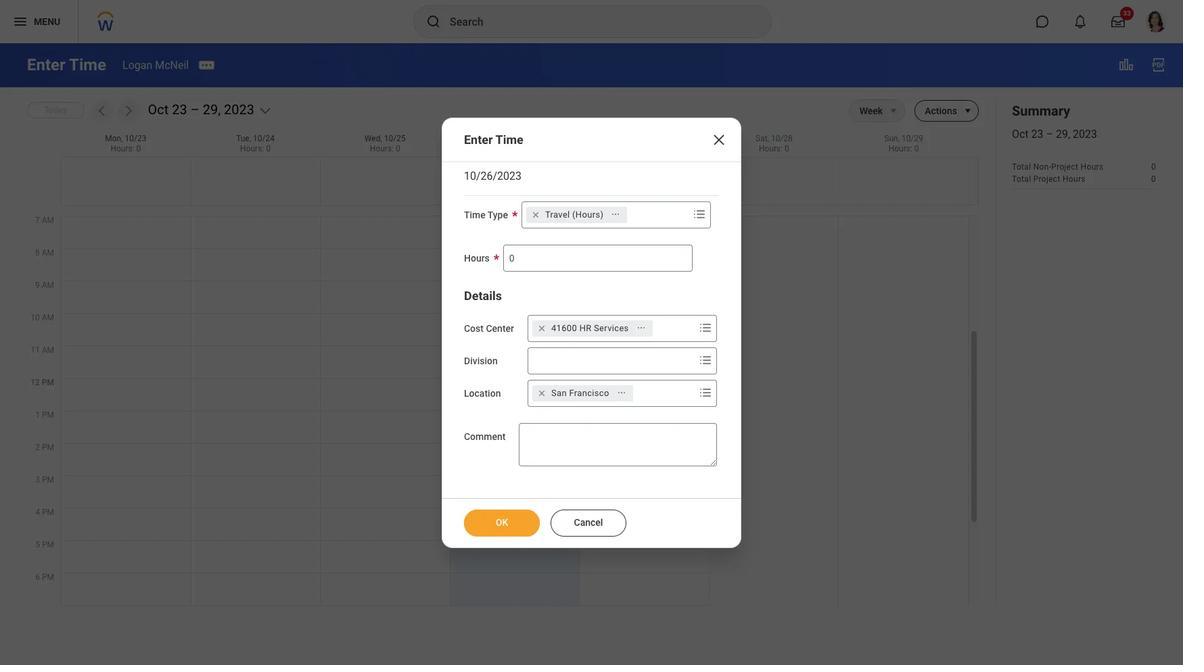 Task type: locate. For each thing, give the bounding box(es) containing it.
0 vertical spatial related actions image
[[611, 210, 620, 219]]

comment
[[464, 431, 506, 442]]

41600 hr services, press delete to clear value. option
[[532, 320, 652, 337]]

center
[[486, 323, 514, 334]]

related actions image
[[617, 388, 626, 398]]

francisco
[[569, 388, 609, 398]]

pm right '5'
[[42, 540, 54, 550]]

5 pm
[[35, 540, 54, 550]]

5 hours: 0 from the left
[[759, 144, 789, 154]]

oct
[[148, 102, 169, 118], [1012, 128, 1029, 141]]

project up total project hours
[[1051, 163, 1078, 172]]

1 vertical spatial x small image
[[535, 387, 549, 400]]

am right 7
[[42, 216, 54, 225]]

type
[[488, 209, 508, 220]]

prompts image for type
[[691, 206, 708, 222]]

am for 7 am
[[42, 216, 54, 225]]

6
[[35, 573, 40, 582]]

2 hours: from the left
[[240, 144, 264, 154]]

chevron left image
[[95, 104, 109, 118]]

1 vertical spatial 23
[[1031, 128, 1043, 141]]

2 total from the top
[[1012, 175, 1031, 184]]

29, left chevron down icon
[[203, 102, 221, 118]]

2023 up total non-project hours
[[1073, 128, 1097, 141]]

0 horizontal spatial oct 23 – 29, 2023
[[148, 102, 254, 118]]

inbox large image
[[1111, 15, 1125, 28]]

5
[[35, 540, 40, 550]]

x image
[[711, 132, 727, 148]]

0 vertical spatial 29,
[[203, 102, 221, 118]]

mon, 10/23
[[105, 134, 146, 143]]

0 vertical spatial prompts image
[[691, 206, 708, 222]]

oct 23 – 29, 2023 up tue,
[[148, 102, 254, 118]]

0 vertical spatial 23
[[172, 102, 187, 118]]

pm for 2 pm
[[42, 443, 54, 453]]

6 hours: from the left
[[889, 144, 912, 154]]

pm
[[42, 378, 54, 388], [42, 411, 54, 420], [42, 443, 54, 453], [42, 476, 54, 485], [42, 508, 54, 517], [42, 540, 54, 550], [42, 573, 54, 582]]

x small image left san
[[535, 387, 549, 400]]

prompts image
[[691, 206, 708, 222], [697, 320, 714, 336], [697, 385, 714, 401]]

related actions image right the services
[[636, 324, 646, 333]]

4 pm from the top
[[42, 476, 54, 485]]

–
[[191, 102, 199, 118], [1046, 128, 1053, 141]]

am right '10'
[[42, 313, 54, 323]]

am right the 11
[[42, 346, 54, 355]]

1 total from the top
[[1012, 163, 1031, 172]]

time left type
[[464, 209, 486, 220]]

2 pm from the top
[[42, 411, 54, 420]]

11
[[31, 346, 40, 355]]

related actions image right (hours) on the top
[[611, 210, 620, 219]]

0 vertical spatial x small image
[[529, 208, 542, 222]]

enter time
[[27, 55, 106, 74], [464, 132, 523, 146], [460, 251, 503, 261]]

4 hours: 0 from the left
[[500, 144, 530, 154]]

san
[[551, 388, 567, 398]]

1 vertical spatial enter
[[464, 132, 493, 146]]

non-
[[1033, 163, 1051, 172]]

actions
[[925, 106, 957, 116]]

travel (hours)
[[545, 209, 604, 219]]

am right the '9'
[[42, 281, 54, 290]]

total left non- on the top right of the page
[[1012, 163, 1031, 172]]

total for total project hours
[[1012, 175, 1031, 184]]

0 horizontal spatial 2023
[[224, 102, 254, 118]]

am for 11 am
[[42, 346, 54, 355]]

hours: down wed, 10/25
[[370, 144, 394, 154]]

6 pm from the top
[[42, 540, 54, 550]]

0 vertical spatial oct
[[148, 102, 169, 118]]

hours: 0 down tue, 10/24
[[240, 144, 271, 154]]

time up 10/26/2023
[[495, 132, 523, 146]]

1 vertical spatial related actions image
[[636, 324, 646, 333]]

enter time link
[[450, 248, 579, 280]]

enter up the today
[[27, 55, 65, 74]]

12 pm
[[31, 378, 54, 388]]

logan mcneil link
[[122, 59, 189, 71]]

pm right the 3 in the left of the page
[[42, 476, 54, 485]]

pm right 6
[[42, 573, 54, 582]]

oct right chevron right "icon"
[[148, 102, 169, 118]]

hours up the details "button"
[[464, 253, 490, 263]]

wed, 10/25
[[364, 134, 406, 143]]

location
[[464, 388, 501, 399]]

hours: down sat, 10/28 at top
[[759, 144, 783, 154]]

chevron right image
[[121, 104, 135, 118]]

6 pm
[[35, 573, 54, 582]]

1 horizontal spatial 2023
[[1073, 128, 1097, 141]]

enter time up the today
[[27, 55, 106, 74]]

pm right 2
[[42, 443, 54, 453]]

pm for 6 pm
[[42, 573, 54, 582]]

23
[[172, 102, 187, 118], [1031, 128, 1043, 141]]

1 vertical spatial prompts image
[[697, 320, 714, 336]]

hours: down thu, 10/26
[[500, 144, 523, 154]]

1 horizontal spatial oct
[[1012, 128, 1029, 141]]

Comment text field
[[519, 423, 717, 466]]

logan mcneil
[[122, 59, 189, 71]]

total
[[1012, 163, 1031, 172], [1012, 175, 1031, 184]]

41600
[[551, 323, 577, 333]]

view related information image
[[1118, 57, 1134, 73]]

3 pm from the top
[[42, 443, 54, 453]]

hours: 0 down mon, 10/23
[[111, 144, 141, 154]]

7
[[35, 216, 40, 225]]

hours: 0
[[111, 144, 141, 154], [240, 144, 271, 154], [370, 144, 400, 154], [500, 144, 530, 154], [759, 144, 789, 154], [889, 144, 919, 154]]

pm right 4
[[42, 508, 54, 517]]

x small image inside san francisco, press delete to clear value. option
[[535, 387, 549, 400]]

hours: 0 down sat, 10/28 at top
[[759, 144, 789, 154]]

prompts image for center
[[697, 320, 714, 336]]

enter time main content
[[0, 43, 1183, 639]]

1 horizontal spatial related actions image
[[636, 324, 646, 333]]

0 horizontal spatial related actions image
[[611, 210, 620, 219]]

hours up total project hours
[[1081, 163, 1104, 172]]

2023 left chevron down icon
[[224, 102, 254, 118]]

0 vertical spatial enter
[[27, 55, 65, 74]]

summary
[[1012, 103, 1070, 119]]

hours: down sun, 10/29
[[889, 144, 912, 154]]

2023
[[224, 102, 254, 118], [1073, 128, 1097, 141]]

total for total non-project hours
[[1012, 163, 1031, 172]]

enter left thu,
[[464, 132, 493, 146]]

oct 23 – 29, 2023 down summary
[[1012, 128, 1097, 141]]

pm for 3 pm
[[42, 476, 54, 485]]

29,
[[203, 102, 221, 118], [1056, 128, 1070, 141]]

3 am from the top
[[42, 281, 54, 290]]

enter time up the details "button"
[[460, 251, 503, 261]]

6 hours: 0 from the left
[[889, 144, 919, 154]]

san francisco, press delete to clear value. option
[[532, 385, 633, 401]]

x small image
[[529, 208, 542, 222], [535, 387, 549, 400]]

sat,
[[756, 134, 769, 143]]

thu,
[[495, 134, 511, 143]]

travel
[[545, 209, 570, 219]]

0 vertical spatial enter time
[[27, 55, 106, 74]]

2 hours: 0 from the left
[[240, 144, 271, 154]]

thu, 10/26
[[495, 134, 534, 143]]

related actions image inside "travel (hours), press delete to clear value." option
[[611, 210, 620, 219]]

1 pm from the top
[[42, 378, 54, 388]]

today button
[[27, 102, 84, 118]]

23 down summary
[[1031, 128, 1043, 141]]

23 down mcneil
[[172, 102, 187, 118]]

x small image for location
[[535, 387, 549, 400]]

2 am from the top
[[42, 248, 54, 258]]

x small image left travel
[[529, 208, 542, 222]]

hours: down mon, 10/23
[[111, 144, 134, 154]]

pm for 5 pm
[[42, 540, 54, 550]]

oct down summary
[[1012, 128, 1029, 141]]

am right 8 at left
[[42, 248, 54, 258]]

hours: 0 down thu, 10/26
[[500, 144, 530, 154]]

1 horizontal spatial oct 23 – 29, 2023
[[1012, 128, 1097, 141]]

related actions image inside 41600 hr services, press delete to clear value. option
[[636, 324, 646, 333]]

enter up details
[[460, 251, 481, 261]]

0 horizontal spatial 29,
[[203, 102, 221, 118]]

1 vertical spatial –
[[1046, 128, 1053, 141]]

am
[[42, 216, 54, 225], [42, 248, 54, 258], [42, 281, 54, 290], [42, 313, 54, 323], [42, 346, 54, 355]]

total non-project hours
[[1012, 163, 1104, 172]]

oct 23 – 29, 2023
[[148, 102, 254, 118], [1012, 128, 1097, 141]]

0 vertical spatial total
[[1012, 163, 1031, 172]]

1 horizontal spatial 23
[[1031, 128, 1043, 141]]

1 vertical spatial total
[[1012, 175, 1031, 184]]

pm for 1 pm
[[42, 411, 54, 420]]

2 vertical spatial enter
[[460, 251, 481, 261]]

3 pm
[[35, 476, 54, 485]]

related actions image
[[611, 210, 620, 219], [636, 324, 646, 333]]

5 am from the top
[[42, 346, 54, 355]]

2 pm
[[35, 443, 54, 453]]

1 vertical spatial hours
[[1063, 175, 1086, 184]]

0 horizontal spatial –
[[191, 102, 199, 118]]

4 hours: from the left
[[500, 144, 523, 154]]

29, down summary
[[1056, 128, 1070, 141]]

dialog
[[442, 117, 741, 548]]

3 hours: from the left
[[370, 144, 394, 154]]

3 hours: 0 from the left
[[370, 144, 400, 154]]

1 vertical spatial oct
[[1012, 128, 1029, 141]]

11 am
[[31, 346, 54, 355]]

hours down total non-project hours
[[1063, 175, 1086, 184]]

10/26/2023
[[464, 169, 522, 182]]

7 pm from the top
[[42, 573, 54, 582]]

0 vertical spatial 2023
[[224, 102, 254, 118]]

8
[[35, 248, 40, 258]]

1 vertical spatial 29,
[[1056, 128, 1070, 141]]

pm right 12
[[42, 378, 54, 388]]

travel (hours), press delete to clear value. option
[[526, 207, 627, 223]]

10/24
[[253, 134, 275, 143]]

1 horizontal spatial –
[[1046, 128, 1053, 141]]

4 am from the top
[[42, 313, 54, 323]]

Division field
[[528, 349, 695, 373]]

hours
[[1081, 163, 1104, 172], [1063, 175, 1086, 184], [464, 253, 490, 263]]

cost center
[[464, 323, 514, 334]]

hours: 0 down wed, 10/25
[[370, 144, 400, 154]]

1 am from the top
[[42, 216, 54, 225]]

10/29
[[902, 134, 923, 143]]

2 vertical spatial prompts image
[[697, 385, 714, 401]]

Hours text field
[[503, 245, 693, 272]]

0
[[136, 144, 141, 154], [266, 144, 271, 154], [396, 144, 400, 154], [525, 144, 530, 154], [785, 144, 789, 154], [914, 144, 919, 154], [1151, 163, 1156, 172], [1151, 175, 1156, 184]]

1 horizontal spatial 29,
[[1056, 128, 1070, 141]]

1
[[35, 411, 40, 420]]

hours:
[[111, 144, 134, 154], [240, 144, 264, 154], [370, 144, 394, 154], [500, 144, 523, 154], [759, 144, 783, 154], [889, 144, 912, 154]]

enter time up 10/26/2023
[[464, 132, 523, 146]]

project
[[1051, 163, 1078, 172], [1033, 175, 1060, 184]]

12
[[31, 378, 40, 388]]

hours: down tue, 10/24
[[240, 144, 264, 154]]

hours: 0 down sun, 10/29
[[889, 144, 919, 154]]

cancel
[[574, 517, 603, 528]]

5 pm from the top
[[42, 508, 54, 517]]

search image
[[425, 14, 442, 30]]

1 hours: from the left
[[111, 144, 134, 154]]

project down non- on the top right of the page
[[1033, 175, 1060, 184]]

time
[[69, 55, 106, 74], [495, 132, 523, 146], [464, 209, 486, 220], [483, 251, 503, 261]]

2 vertical spatial hours
[[464, 253, 490, 263]]

time type
[[464, 209, 508, 220]]

5 hours: from the left
[[759, 144, 783, 154]]

enter
[[27, 55, 65, 74], [464, 132, 493, 146], [460, 251, 481, 261]]

0 vertical spatial oct 23 – 29, 2023
[[148, 102, 254, 118]]

total down total non-project hours
[[1012, 175, 1031, 184]]

pm right 1
[[42, 411, 54, 420]]



Task type: describe. For each thing, give the bounding box(es) containing it.
details button
[[464, 288, 502, 303]]

2 vertical spatial enter time
[[460, 251, 503, 261]]

view printable version (pdf) image
[[1151, 57, 1167, 73]]

ok
[[496, 517, 508, 528]]

9
[[35, 281, 40, 290]]

10
[[31, 313, 40, 323]]

0 vertical spatial project
[[1051, 163, 1078, 172]]

1 vertical spatial oct 23 – 29, 2023
[[1012, 128, 1097, 141]]

details
[[464, 288, 502, 303]]

pm for 12 pm
[[42, 378, 54, 388]]

tue, 10/24
[[236, 134, 275, 143]]

services
[[594, 323, 629, 333]]

(hours)
[[572, 209, 604, 219]]

9 am
[[35, 281, 54, 290]]

2
[[35, 443, 40, 453]]

actions button
[[915, 100, 957, 122]]

0 horizontal spatial oct
[[148, 102, 169, 118]]

week
[[860, 106, 883, 116]]

logan
[[122, 59, 152, 71]]

3
[[35, 476, 40, 485]]

4
[[35, 508, 40, 517]]

7 am
[[35, 216, 54, 225]]

today
[[44, 105, 67, 115]]

travel (hours) element
[[545, 209, 604, 221]]

related actions image for time type
[[611, 210, 620, 219]]

10/26
[[513, 134, 534, 143]]

tue,
[[236, 134, 251, 143]]

x small image
[[535, 322, 549, 335]]

cost
[[464, 323, 484, 334]]

time up chevron left icon
[[69, 55, 106, 74]]

4 pm
[[35, 508, 54, 517]]

division
[[464, 355, 498, 366]]

prompts image
[[697, 352, 714, 368]]

details group
[[464, 288, 719, 466]]

1 vertical spatial 2023
[[1073, 128, 1097, 141]]

am for 8 am
[[42, 248, 54, 258]]

x small image for time type
[[529, 208, 542, 222]]

chevron down image
[[258, 104, 272, 118]]

related actions image for cost center
[[636, 324, 646, 333]]

0 horizontal spatial 23
[[172, 102, 187, 118]]

0 vertical spatial hours
[[1081, 163, 1104, 172]]

am for 10 am
[[42, 313, 54, 323]]

san francisco
[[551, 388, 609, 398]]

hours inside dialog
[[464, 253, 490, 263]]

10/25
[[384, 134, 406, 143]]

sun,
[[884, 134, 900, 143]]

10/28
[[771, 134, 793, 143]]

1 vertical spatial project
[[1033, 175, 1060, 184]]

41600 hr services
[[551, 323, 629, 333]]

1 vertical spatial enter time
[[464, 132, 523, 146]]

8 am
[[35, 248, 54, 258]]

time up the details "button"
[[483, 251, 503, 261]]

am for 9 am
[[42, 281, 54, 290]]

1 pm
[[35, 411, 54, 420]]

cancel button
[[551, 510, 626, 537]]

mcneil
[[155, 59, 189, 71]]

week button
[[849, 100, 883, 122]]

pm for 4 pm
[[42, 508, 54, 517]]

san francisco element
[[551, 387, 609, 399]]

0 vertical spatial –
[[191, 102, 199, 118]]

sun, 10/29
[[884, 134, 923, 143]]

1 hours: 0 from the left
[[111, 144, 141, 154]]

sat, 10/28
[[756, 134, 793, 143]]

ok button
[[464, 510, 540, 537]]

notifications large image
[[1073, 15, 1087, 28]]

total project hours
[[1012, 175, 1086, 184]]

profile logan mcneil element
[[1137, 7, 1175, 37]]

hr
[[579, 323, 592, 333]]

wed,
[[364, 134, 382, 143]]

dialog containing enter time
[[442, 117, 741, 548]]

10 am
[[31, 313, 54, 323]]

10/23
[[125, 134, 146, 143]]

mon,
[[105, 134, 123, 143]]

41600 hr services element
[[551, 322, 629, 334]]



Task type: vqa. For each thing, say whether or not it's contained in the screenshot.
AM corresponding to 9 AM
yes



